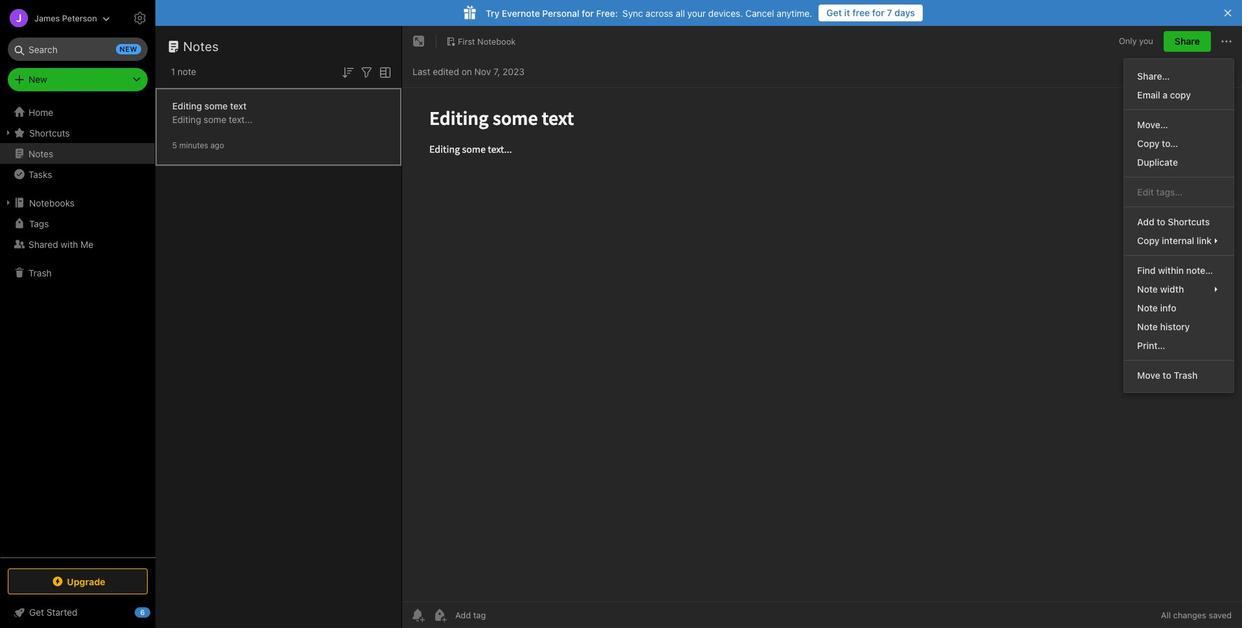 Task type: locate. For each thing, give the bounding box(es) containing it.
0 vertical spatial notes
[[183, 39, 219, 54]]

note width
[[1138, 284, 1184, 295]]

for for 7
[[872, 7, 885, 18]]

find within note…
[[1138, 265, 1213, 276]]

get inside help and learning task checklist field
[[29, 607, 44, 618]]

some for text
[[204, 100, 228, 111]]

saved
[[1209, 610, 1232, 621]]

0 horizontal spatial notes
[[29, 148, 53, 159]]

1 vertical spatial some
[[204, 114, 226, 125]]

0 vertical spatial some
[[204, 100, 228, 111]]

shortcuts down the home
[[29, 127, 70, 138]]

7
[[887, 7, 892, 18]]

print… link
[[1125, 336, 1234, 355]]

Note width field
[[1125, 280, 1234, 299]]

some down the editing some text
[[204, 114, 226, 125]]

note window element
[[402, 26, 1242, 628]]

1 horizontal spatial for
[[872, 7, 885, 18]]

editing
[[172, 100, 202, 111], [172, 114, 201, 125]]

me
[[81, 239, 93, 250]]

history
[[1161, 321, 1190, 332]]

1 vertical spatial trash
[[1174, 370, 1198, 381]]

for inside button
[[872, 7, 885, 18]]

share
[[1175, 36, 1200, 47]]

3 note from the top
[[1138, 321, 1158, 332]]

copy internal link
[[1138, 235, 1212, 246]]

share… link
[[1125, 67, 1234, 86]]

minutes
[[179, 140, 208, 150]]

for
[[872, 7, 885, 18], [582, 7, 594, 18]]

note width link
[[1125, 280, 1234, 299]]

add tag image
[[432, 608, 448, 623]]

1 horizontal spatial get
[[827, 7, 842, 18]]

get left it at right top
[[827, 7, 842, 18]]

editing up editing some text...
[[172, 100, 202, 111]]

for left free: on the top left of the page
[[582, 7, 594, 18]]

Note Editor text field
[[402, 88, 1242, 602]]

0 horizontal spatial get
[[29, 607, 44, 618]]

0 vertical spatial note
[[1138, 284, 1158, 295]]

shortcuts inside dropdown list menu
[[1168, 216, 1210, 227]]

notes up tasks
[[29, 148, 53, 159]]

0 vertical spatial shortcuts
[[29, 127, 70, 138]]

1 vertical spatial to
[[1163, 370, 1172, 381]]

text
[[230, 100, 247, 111]]

first
[[458, 36, 475, 46]]

some up editing some text...
[[204, 100, 228, 111]]

move… link
[[1125, 115, 1234, 134]]

duplicate
[[1138, 157, 1178, 168]]

notebooks link
[[0, 192, 155, 213]]

share…
[[1138, 71, 1170, 82]]

across
[[646, 7, 673, 18]]

get left started on the left of page
[[29, 607, 44, 618]]

tags
[[29, 218, 49, 229]]

internal
[[1162, 235, 1195, 246]]

note inside field
[[1138, 284, 1158, 295]]

note
[[178, 66, 196, 77]]

some
[[204, 100, 228, 111], [204, 114, 226, 125]]

notes
[[183, 39, 219, 54], [29, 148, 53, 159]]

tree
[[0, 102, 155, 557]]

0 vertical spatial editing
[[172, 100, 202, 111]]

1 vertical spatial note
[[1138, 303, 1158, 314]]

Account field
[[0, 5, 110, 31]]

0 horizontal spatial shortcuts
[[29, 127, 70, 138]]

1 horizontal spatial trash
[[1174, 370, 1198, 381]]

home link
[[0, 102, 155, 122]]

note info
[[1138, 303, 1177, 314]]

1 copy from the top
[[1138, 138, 1160, 149]]

with
[[61, 239, 78, 250]]

link
[[1197, 235, 1212, 246]]

View options field
[[374, 63, 393, 80]]

copy inside field
[[1138, 235, 1160, 246]]

share button
[[1164, 31, 1211, 52]]

text...
[[229, 114, 253, 125]]

trash down shared
[[29, 267, 52, 278]]

notes inside notes link
[[29, 148, 53, 159]]

1 vertical spatial editing
[[172, 114, 201, 125]]

find within note… link
[[1125, 261, 1234, 280]]

only you
[[1119, 36, 1154, 46]]

editing down the editing some text
[[172, 114, 201, 125]]

0 vertical spatial get
[[827, 7, 842, 18]]

edited
[[433, 66, 459, 77]]

copy down add
[[1138, 235, 1160, 246]]

1 horizontal spatial shortcuts
[[1168, 216, 1210, 227]]

upgrade button
[[8, 569, 148, 595]]

cancel
[[746, 7, 774, 18]]

Add tag field
[[454, 610, 551, 621]]

add to shortcuts link
[[1125, 212, 1234, 231]]

add filters image
[[359, 65, 374, 80]]

home
[[29, 107, 53, 118]]

Copy internal link field
[[1125, 231, 1234, 250]]

note up print…
[[1138, 321, 1158, 332]]

0 horizontal spatial trash
[[29, 267, 52, 278]]

2 note from the top
[[1138, 303, 1158, 314]]

1 note from the top
[[1138, 284, 1158, 295]]

try
[[486, 7, 500, 18]]

2 copy from the top
[[1138, 235, 1160, 246]]

tasks button
[[0, 164, 155, 185]]

1 vertical spatial notes
[[29, 148, 53, 159]]

2 vertical spatial note
[[1138, 321, 1158, 332]]

note down find
[[1138, 284, 1158, 295]]

1 for from the left
[[872, 7, 885, 18]]

on
[[462, 66, 472, 77]]

changes
[[1173, 610, 1207, 621]]

2023
[[503, 66, 525, 77]]

to right add
[[1157, 216, 1166, 227]]

new
[[29, 74, 47, 85]]

note
[[1138, 284, 1158, 295], [1138, 303, 1158, 314], [1138, 321, 1158, 332]]

click to collapse image
[[151, 604, 160, 620]]

shortcuts up copy internal link field
[[1168, 216, 1210, 227]]

0 vertical spatial trash
[[29, 267, 52, 278]]

note left info
[[1138, 303, 1158, 314]]

all
[[676, 7, 685, 18]]

get
[[827, 7, 842, 18], [29, 607, 44, 618]]

1 vertical spatial get
[[29, 607, 44, 618]]

1 vertical spatial copy
[[1138, 235, 1160, 246]]

last
[[413, 66, 430, 77]]

trash
[[29, 267, 52, 278], [1174, 370, 1198, 381]]

for left 7
[[872, 7, 885, 18]]

editing for editing some text
[[172, 100, 202, 111]]

1 editing from the top
[[172, 100, 202, 111]]

note…
[[1187, 265, 1213, 276]]

1 horizontal spatial notes
[[183, 39, 219, 54]]

get inside get it free for 7 days button
[[827, 7, 842, 18]]

to right "move"
[[1163, 370, 1172, 381]]

to…
[[1162, 138, 1178, 149]]

1 vertical spatial shortcuts
[[1168, 216, 1210, 227]]

copy
[[1170, 89, 1191, 100]]

copy
[[1138, 138, 1160, 149], [1138, 235, 1160, 246]]

shortcuts
[[29, 127, 70, 138], [1168, 216, 1210, 227]]

it
[[844, 7, 850, 18]]

trash down print… link
[[1174, 370, 1198, 381]]

free
[[853, 7, 870, 18]]

2 editing from the top
[[172, 114, 201, 125]]

0 horizontal spatial for
[[582, 7, 594, 18]]

copy down move…
[[1138, 138, 1160, 149]]

edit tags…
[[1138, 187, 1183, 198]]

0 vertical spatial copy
[[1138, 138, 1160, 149]]

notes up note
[[183, 39, 219, 54]]

duplicate link
[[1125, 153, 1234, 172]]

0 vertical spatial to
[[1157, 216, 1166, 227]]

shortcuts inside button
[[29, 127, 70, 138]]

james peterson
[[34, 13, 97, 23]]

5
[[172, 140, 177, 150]]

2 for from the left
[[582, 7, 594, 18]]



Task type: vqa. For each thing, say whether or not it's contained in the screenshot.
Cancel image
no



Task type: describe. For each thing, give the bounding box(es) containing it.
new
[[120, 45, 137, 53]]

your
[[688, 7, 706, 18]]

move to trash
[[1138, 370, 1198, 381]]

1
[[171, 66, 175, 77]]

edit tags… link
[[1125, 183, 1234, 201]]

started
[[47, 607, 77, 618]]

note for note history
[[1138, 321, 1158, 332]]

width
[[1161, 284, 1184, 295]]

first notebook button
[[442, 32, 520, 51]]

Search text field
[[17, 38, 139, 61]]

within
[[1158, 265, 1184, 276]]

tags…
[[1157, 187, 1183, 198]]

notebook
[[477, 36, 516, 46]]

get started
[[29, 607, 77, 618]]

note for note width
[[1138, 284, 1158, 295]]

notes link
[[0, 143, 155, 164]]

sync
[[623, 7, 643, 18]]

all changes saved
[[1161, 610, 1232, 621]]

expand notebooks image
[[3, 198, 14, 208]]

james
[[34, 13, 60, 23]]

more actions image
[[1219, 34, 1235, 49]]

trash link
[[0, 262, 155, 283]]

copy for copy to…
[[1138, 138, 1160, 149]]

copy to…
[[1138, 138, 1178, 149]]

get it free for 7 days
[[827, 7, 915, 18]]

copy for copy internal link
[[1138, 235, 1160, 246]]

note for note info
[[1138, 303, 1158, 314]]

all
[[1161, 610, 1171, 621]]

5 minutes ago
[[172, 140, 224, 150]]

devices.
[[708, 7, 743, 18]]

print…
[[1138, 340, 1166, 351]]

note history link
[[1125, 317, 1234, 336]]

editing some text...
[[172, 114, 253, 125]]

email
[[1138, 89, 1161, 100]]

upgrade
[[67, 576, 105, 587]]

1 note
[[171, 66, 196, 77]]

expand note image
[[411, 34, 427, 49]]

get for get started
[[29, 607, 44, 618]]

get it free for 7 days button
[[819, 5, 923, 21]]

you
[[1139, 36, 1154, 46]]

new button
[[8, 68, 148, 91]]

6
[[140, 608, 145, 617]]

ago
[[211, 140, 224, 150]]

email a copy link
[[1125, 86, 1234, 104]]

More actions field
[[1219, 31, 1235, 52]]

try evernote personal for free: sync across all your devices. cancel anytime.
[[486, 7, 812, 18]]

for for free:
[[582, 7, 594, 18]]

Help and Learning task checklist field
[[0, 602, 155, 623]]

shared with me
[[29, 239, 93, 250]]

days
[[895, 7, 915, 18]]

move
[[1138, 370, 1161, 381]]

editing some text
[[172, 100, 247, 111]]

trash inside tree
[[29, 267, 52, 278]]

new search field
[[17, 38, 141, 61]]

get for get it free for 7 days
[[827, 7, 842, 18]]

some for text...
[[204, 114, 226, 125]]

shared with me link
[[0, 234, 155, 255]]

peterson
[[62, 13, 97, 23]]

tasks
[[29, 169, 52, 180]]

copy internal link link
[[1125, 231, 1234, 250]]

last edited on nov 7, 2023
[[413, 66, 525, 77]]

Sort options field
[[340, 63, 356, 80]]

add a reminder image
[[410, 608, 426, 623]]

dropdown list menu
[[1125, 67, 1234, 385]]

free:
[[596, 7, 618, 18]]

edit
[[1138, 187, 1154, 198]]

Add filters field
[[359, 63, 374, 80]]

editing for editing some text...
[[172, 114, 201, 125]]

add to shortcuts
[[1138, 216, 1210, 227]]

move to trash link
[[1125, 366, 1234, 385]]

anytime.
[[777, 7, 812, 18]]

to for add
[[1157, 216, 1166, 227]]

shared
[[29, 239, 58, 250]]

move…
[[1138, 119, 1168, 130]]

personal
[[542, 7, 580, 18]]

a
[[1163, 89, 1168, 100]]

find
[[1138, 265, 1156, 276]]

shortcuts button
[[0, 122, 155, 143]]

settings image
[[132, 10, 148, 26]]

add
[[1138, 216, 1155, 227]]

trash inside dropdown list menu
[[1174, 370, 1198, 381]]

note info link
[[1125, 299, 1234, 317]]

info
[[1161, 303, 1177, 314]]

7,
[[494, 66, 500, 77]]

first notebook
[[458, 36, 516, 46]]

tree containing home
[[0, 102, 155, 557]]

email a copy
[[1138, 89, 1191, 100]]

only
[[1119, 36, 1137, 46]]

evernote
[[502, 7, 540, 18]]

to for move
[[1163, 370, 1172, 381]]



